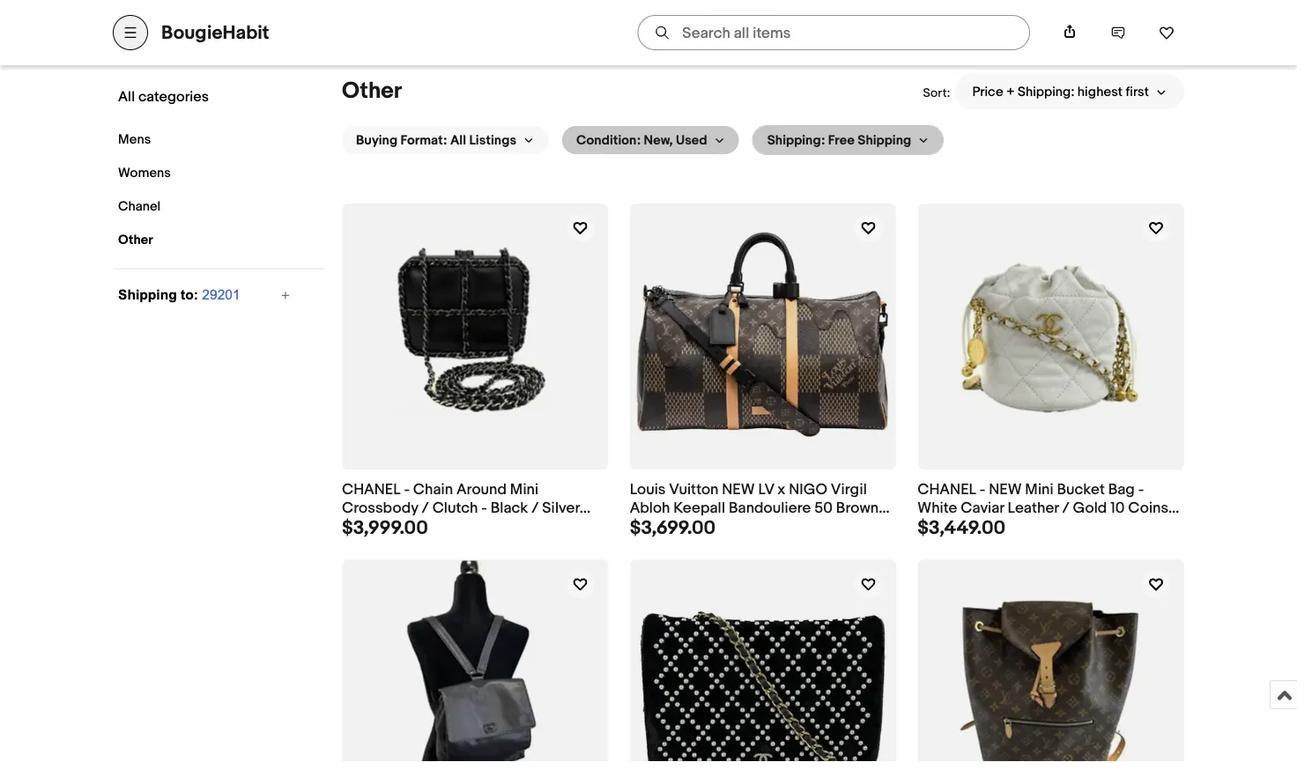 Task type: locate. For each thing, give the bounding box(es) containing it.
save this seller bougie_habit image
[[1159, 25, 1175, 41]]

1 horizontal spatial other
[[342, 78, 402, 105]]

0 horizontal spatial leather
[[342, 518, 393, 536]]

bag inside chanel - chain around mini crossbody / clutch - black / silver leather bag
[[397, 518, 423, 536]]

$3,699.00
[[630, 517, 716, 540]]

1 vertical spatial shipping
[[118, 287, 177, 302]]

to:
[[181, 287, 198, 302]]

chanel for $3,999.00
[[342, 481, 401, 499]]

other tab panel
[[113, 60, 1185, 763]]

white
[[918, 499, 958, 518]]

chanel
[[342, 481, 401, 499], [918, 481, 977, 499]]

0 horizontal spatial other
[[118, 232, 153, 248]]

chanel - chain around mini crossbody / clutch - black / silver leather bag button
[[342, 481, 609, 536]]

shipping:
[[1018, 84, 1075, 100], [768, 133, 826, 148]]

bag right gold
[[1109, 481, 1135, 499]]

bandouliere
[[729, 499, 811, 518]]

0 horizontal spatial /
[[422, 499, 429, 518]]

1 horizontal spatial shipping:
[[1018, 84, 1075, 100]]

2 mini from the left
[[1026, 481, 1054, 499]]

0 horizontal spatial mini
[[510, 481, 539, 499]]

1 new from the left
[[722, 481, 755, 499]]

new
[[722, 481, 755, 499], [989, 481, 1022, 499]]

bougiehabit
[[161, 21, 269, 44]]

1 horizontal spatial leather
[[1008, 499, 1059, 518]]

tab
[[285, 13, 316, 46]]

mens
[[118, 132, 151, 148]]

-
[[404, 481, 410, 499], [980, 481, 986, 499], [1139, 481, 1145, 499], [482, 499, 487, 518]]

- right 10
[[1139, 481, 1145, 499]]

louis vuitton pristine monogram canvas montsouris brown backpack : quick view image
[[919, 562, 1184, 763]]

all up mens on the left of the page
[[118, 88, 135, 105]]

chanel - new mini bucket bag - white caviar leather / gold 10 coins cc crossbody
[[918, 481, 1169, 536]]

leather inside chanel - chain around mini crossbody / clutch - black / silver leather bag
[[342, 518, 393, 536]]

new up $3,449.00
[[989, 481, 1022, 499]]

2 horizontal spatial bag
[[1109, 481, 1135, 499]]

chanel inside 'chanel - new mini bucket bag - white caviar leather / gold 10 coins cc crossbody'
[[918, 481, 977, 499]]

highest
[[1078, 84, 1123, 100]]

free
[[828, 133, 855, 148]]

mini left silver
[[510, 481, 539, 499]]

tab list
[[285, 13, 316, 46]]

1 vertical spatial other
[[118, 232, 153, 248]]

- left chain
[[404, 481, 410, 499]]

chanel - new mini bucket bag - white caviar leather / gold 10 coins cc crossbody : quick view image
[[919, 205, 1184, 470]]

0 horizontal spatial new
[[722, 481, 755, 499]]

other up buying on the left
[[342, 78, 402, 105]]

womens link
[[114, 161, 285, 186]]

other
[[342, 78, 402, 105], [118, 232, 153, 248]]

0 vertical spatial shipping:
[[1018, 84, 1075, 100]]

/
[[422, 499, 429, 518], [532, 499, 539, 518], [1063, 499, 1070, 518]]

abloh
[[630, 499, 670, 518]]

0 vertical spatial shipping
[[858, 133, 912, 148]]

1 horizontal spatial /
[[532, 499, 539, 518]]

all
[[118, 88, 135, 105], [450, 133, 466, 148]]

0 horizontal spatial chanel
[[342, 481, 401, 499]]

gold
[[1073, 499, 1108, 518]]

louis vuitton new lv x nigo virgil abloh keepall bandouliere 50 brown bag
[[630, 481, 879, 536]]

29201
[[202, 287, 240, 302]]

chanel for $3,449.00
[[918, 481, 977, 499]]

2 chanel from the left
[[918, 481, 977, 499]]

bag down louis
[[630, 518, 657, 536]]

vuitton
[[669, 481, 719, 499]]

shipping: inside "dropdown button"
[[768, 133, 826, 148]]

mini left bucket
[[1026, 481, 1054, 499]]

used
[[676, 133, 708, 148]]

1 vertical spatial shipping:
[[768, 133, 826, 148]]

other down chanel
[[118, 232, 153, 248]]

crossbody right cc at bottom
[[945, 518, 1022, 536]]

shipping: left free
[[768, 133, 826, 148]]

mini
[[510, 481, 539, 499], [1026, 481, 1054, 499]]

/ left gold
[[1063, 499, 1070, 518]]

louis vuitton new lv x nigo virgil abloh keepall bandouliere 50 brown bag button
[[630, 481, 897, 536]]

1 mini from the left
[[510, 481, 539, 499]]

1 vertical spatial all
[[450, 133, 466, 148]]

crossbody inside 'chanel - new mini bucket bag - white caviar leather / gold 10 coins cc crossbody'
[[945, 518, 1022, 536]]

3 / from the left
[[1063, 499, 1070, 518]]

/ left silver
[[532, 499, 539, 518]]

bougiehabit link
[[161, 21, 269, 44]]

new for $3,449.00
[[989, 481, 1022, 499]]

chanel
[[118, 199, 161, 215]]

chanel up cc at bottom
[[918, 481, 977, 499]]

shipping: right '+'
[[1018, 84, 1075, 100]]

chanel inside chanel - chain around mini crossbody / clutch - black / silver leather bag
[[342, 481, 401, 499]]

leather inside 'chanel - new mini bucket bag - white caviar leather / gold 10 coins cc crossbody'
[[1008, 499, 1059, 518]]

1 chanel from the left
[[342, 481, 401, 499]]

1 horizontal spatial mini
[[1026, 481, 1054, 499]]

new left 'lv'
[[722, 481, 755, 499]]

shipping left to:
[[118, 287, 177, 302]]

crossbody left clutch
[[342, 499, 418, 518]]

1 horizontal spatial shipping
[[858, 133, 912, 148]]

all right format:
[[450, 133, 466, 148]]

leather
[[1008, 499, 1059, 518], [342, 518, 393, 536]]

bag
[[1109, 481, 1135, 499], [397, 518, 423, 536], [630, 518, 657, 536]]

crossbody
[[342, 499, 418, 518], [945, 518, 1022, 536]]

/ left clutch
[[422, 499, 429, 518]]

1 horizontal spatial bag
[[630, 518, 657, 536]]

shipping: free shipping button
[[753, 126, 943, 155]]

/ for $3,999.00
[[532, 499, 539, 518]]

shipping right free
[[858, 133, 912, 148]]

price + shipping: highest first button
[[955, 74, 1185, 110]]

price
[[973, 84, 1004, 100]]

caviar
[[961, 499, 1005, 518]]

1 horizontal spatial chanel
[[918, 481, 977, 499]]

new inside louis vuitton new lv x nigo virgil abloh keepall bandouliere 50 brown bag
[[722, 481, 755, 499]]

1 horizontal spatial all
[[450, 133, 466, 148]]

2 horizontal spatial /
[[1063, 499, 1070, 518]]

2 / from the left
[[532, 499, 539, 518]]

1 / from the left
[[422, 499, 429, 518]]

1 horizontal spatial crossbody
[[945, 518, 1022, 536]]

silver
[[542, 499, 580, 518]]

0 horizontal spatial shipping:
[[768, 133, 826, 148]]

condition: new, used
[[577, 133, 708, 148]]

new inside 'chanel - new mini bucket bag - white caviar leather / gold 10 coins cc crossbody'
[[989, 481, 1022, 499]]

/ inside 'chanel - new mini bucket bag - white caviar leather / gold 10 coins cc crossbody'
[[1063, 499, 1070, 518]]

mens link
[[114, 127, 285, 152]]

1 horizontal spatial new
[[989, 481, 1022, 499]]

nigo
[[789, 481, 828, 499]]

all categories
[[118, 88, 209, 105]]

bag inside 'chanel - new mini bucket bag - white caviar leather / gold 10 coins cc crossbody'
[[1109, 481, 1135, 499]]

0 horizontal spatial bag
[[397, 518, 423, 536]]

10
[[1111, 499, 1125, 518]]

2 new from the left
[[989, 481, 1022, 499]]

0 horizontal spatial all
[[118, 88, 135, 105]]

0 horizontal spatial crossbody
[[342, 499, 418, 518]]

sort:
[[924, 86, 951, 101]]

shipping
[[858, 133, 912, 148], [118, 287, 177, 302]]

chanel up $3,999.00
[[342, 481, 401, 499]]

shipping inside "dropdown button"
[[858, 133, 912, 148]]

bag down chain
[[397, 518, 423, 536]]



Task type: vqa. For each thing, say whether or not it's contained in the screenshot.
CHANEL - Chain Around Mini Crossbody / Clutch - Black / Silver Leather Bag button
yes



Task type: describe. For each thing, give the bounding box(es) containing it.
cc
[[918, 518, 941, 536]]

all inside popup button
[[450, 133, 466, 148]]

other link
[[114, 228, 285, 253]]

buying
[[356, 133, 398, 148]]

crossbody inside chanel - chain around mini crossbody / clutch - black / silver leather bag
[[342, 499, 418, 518]]

new for $3,699.00
[[722, 481, 755, 499]]

categories
[[138, 88, 209, 105]]

clutch
[[433, 499, 478, 518]]

black
[[491, 499, 528, 518]]

- left black
[[482, 499, 487, 518]]

Search all items field
[[638, 15, 1031, 50]]

categories
[[162, 22, 230, 37]]

chanel vintage 90's caviar cc black backpack bag : quick view image
[[343, 562, 608, 763]]

shipping: free shipping
[[768, 133, 912, 148]]

$3,449.00
[[918, 517, 1006, 540]]

0 vertical spatial other
[[342, 78, 402, 105]]

price + shipping: highest first
[[973, 84, 1150, 100]]

all categories link
[[114, 84, 292, 110]]

chanel - new mini bucket bag - white caviar leather / gold 10 coins cc crossbody button
[[918, 481, 1185, 536]]

- up $3,449.00
[[980, 481, 986, 499]]

buying format: all listings button
[[342, 126, 548, 155]]

virgil
[[831, 481, 867, 499]]

$3,999.00
[[342, 517, 428, 540]]

condition:
[[577, 133, 641, 148]]

bag inside louis vuitton new lv x nigo virgil abloh keepall bandouliere 50 brown bag
[[630, 518, 657, 536]]

keepall
[[674, 499, 726, 518]]

chanel - chain around mini crossbody / clutch - black / silver leather bag : quick view image
[[343, 206, 608, 469]]

coins
[[1129, 499, 1169, 518]]

shipping to: 29201
[[118, 287, 240, 302]]

condition: new, used button
[[562, 126, 739, 155]]

mini inside chanel - chain around mini crossbody / clutch - black / silver leather bag
[[510, 481, 539, 499]]

+
[[1007, 84, 1015, 100]]

chanel - metiers d'art 2017 black velvet and pearl crossbody wallet on chain : quick view image
[[631, 565, 896, 763]]

x
[[778, 481, 786, 499]]

bucket
[[1057, 481, 1105, 499]]

50
[[815, 499, 833, 518]]

format:
[[401, 133, 447, 148]]

womens
[[118, 165, 171, 181]]

first
[[1126, 84, 1150, 100]]

0 horizontal spatial shipping
[[118, 287, 177, 302]]

louis vuitton new lv x nigo virgil abloh keepall bandouliere 50 brown bag : quick view image
[[631, 210, 896, 464]]

new,
[[644, 133, 673, 148]]

buying format: all listings
[[356, 133, 517, 148]]

listings
[[469, 133, 517, 148]]

chain
[[413, 481, 453, 499]]

brown
[[836, 499, 879, 518]]

chanel link
[[114, 194, 285, 219]]

/ for $3,449.00
[[1063, 499, 1070, 518]]

lv
[[759, 481, 774, 499]]

mini inside 'chanel - new mini bucket bag - white caviar leather / gold 10 coins cc crossbody'
[[1026, 481, 1054, 499]]

louis
[[630, 481, 666, 499]]

chanel - chain around mini crossbody / clutch - black / silver leather bag
[[342, 481, 580, 536]]

0 vertical spatial all
[[118, 88, 135, 105]]

shipping: inside dropdown button
[[1018, 84, 1075, 100]]

around
[[457, 481, 507, 499]]

categories button
[[113, 12, 256, 47]]



